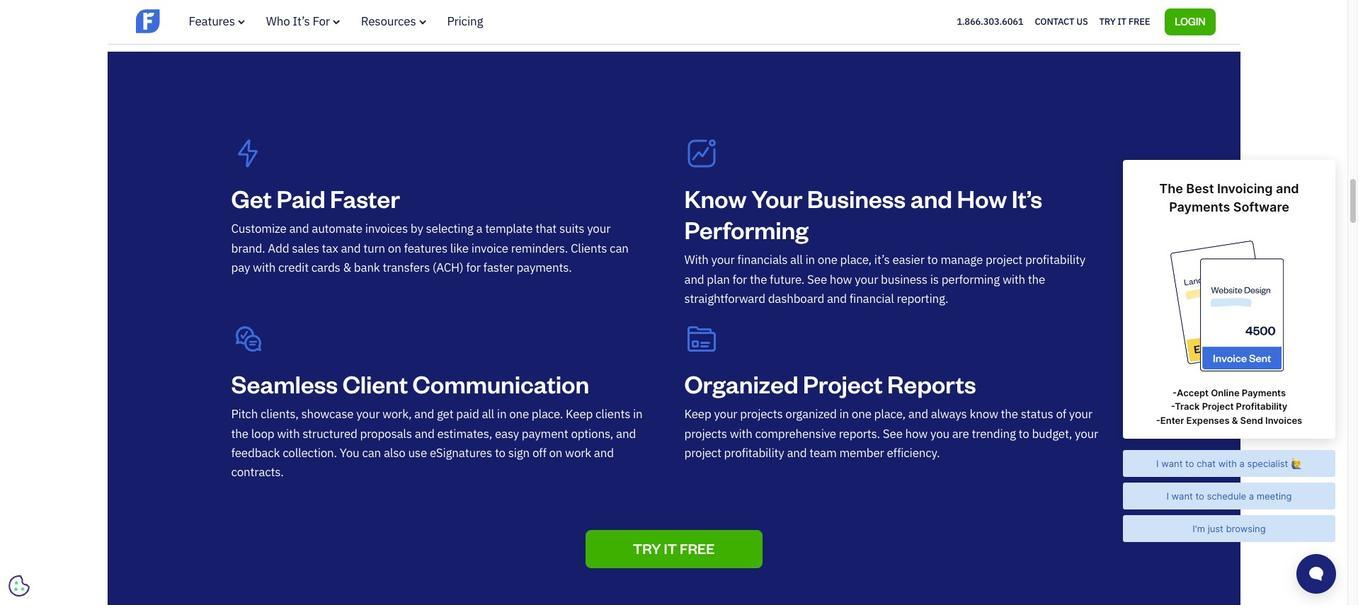 Task type: locate. For each thing, give the bounding box(es) containing it.
one
[[818, 252, 838, 268], [509, 407, 529, 422], [852, 407, 872, 422]]

the right 'performing'
[[1028, 272, 1045, 287]]

0 vertical spatial it's
[[293, 13, 310, 29]]

with down organized
[[730, 426, 753, 442]]

login
[[1175, 15, 1206, 27]]

that
[[535, 221, 557, 237]]

feedback
[[231, 445, 280, 461]]

0 vertical spatial on
[[388, 241, 401, 256]]

turn
[[363, 241, 385, 256]]

1 vertical spatial profitability
[[724, 445, 784, 461]]

organized project reports keep your projects organized in one place, and always know the status of your projects with comprehensive reports. see how you are trending to budget, your project profitability and team member efficiency.
[[684, 368, 1098, 461]]

1 horizontal spatial all
[[790, 252, 803, 268]]

0 vertical spatial project
[[986, 252, 1023, 268]]

1 vertical spatial how
[[905, 426, 928, 442]]

contact us link
[[1035, 13, 1088, 31]]

0 horizontal spatial place,
[[840, 252, 872, 268]]

and left financial
[[827, 291, 847, 307]]

place,
[[840, 252, 872, 268], [874, 407, 906, 422]]

project inside know your business and how it's performing with your financials all in one place, it's easier to manage project profitability and plan for the future. see how your business is performing with the straightforward dashboard and financial reporting.
[[986, 252, 1023, 268]]

how
[[830, 272, 852, 287], [905, 426, 928, 442]]

to inside seamless client communication pitch clients, showcase your work, and get paid all in one place. keep clients in the loop with structured proposals and estimates, easy payment options, and feedback collection. you can also use esignatures to sign off on work and contracts.
[[495, 445, 506, 461]]

freshbooks logo image
[[136, 8, 245, 35]]

0 vertical spatial to
[[927, 252, 938, 268]]

in up the easy
[[497, 407, 507, 422]]

place, left it's
[[840, 252, 872, 268]]

and left get
[[414, 407, 434, 422]]

1 horizontal spatial one
[[818, 252, 838, 268]]

0 vertical spatial profitability
[[1025, 252, 1086, 268]]

with right pay
[[253, 260, 276, 275]]

one up the easy
[[509, 407, 529, 422]]

profitability
[[1025, 252, 1086, 268], [724, 445, 784, 461]]

0 horizontal spatial all
[[482, 407, 494, 422]]

0 horizontal spatial one
[[509, 407, 529, 422]]

1 horizontal spatial place,
[[874, 407, 906, 422]]

faster
[[330, 183, 400, 214]]

with right 'performing'
[[1003, 272, 1025, 287]]

1 horizontal spatial how
[[905, 426, 928, 442]]

cookie preferences image
[[8, 576, 30, 597]]

0 horizontal spatial to
[[495, 445, 506, 461]]

0 vertical spatial how
[[830, 272, 852, 287]]

with inside seamless client communication pitch clients, showcase your work, and get paid all in one place. keep clients in the loop with structured proposals and estimates, easy payment options, and feedback collection. you can also use esignatures to sign off on work and contracts.
[[277, 426, 300, 442]]

1 horizontal spatial project
[[986, 252, 1023, 268]]

0 horizontal spatial profitability
[[724, 445, 784, 461]]

cookie consent banner dialog
[[11, 431, 223, 595]]

bank
[[354, 260, 380, 275]]

template
[[485, 221, 533, 237]]

1 vertical spatial see
[[883, 426, 903, 442]]

who it's for
[[266, 13, 330, 29]]

1 horizontal spatial see
[[883, 426, 903, 442]]

payment
[[522, 426, 568, 442]]

2 keep from the left
[[684, 407, 711, 422]]

profitability inside know your business and how it's performing with your financials all in one place, it's easier to manage project profitability and plan for the future. see how your business is performing with the straightforward dashboard and financial reporting.
[[1025, 252, 1086, 268]]

one inside organized project reports keep your projects organized in one place, and always know the status of your projects with comprehensive reports. see how you are trending to budget, your project profitability and team member efficiency.
[[852, 407, 872, 422]]

one inside seamless client communication pitch clients, showcase your work, and get paid all in one place. keep clients in the loop with structured proposals and estimates, easy payment options, and feedback collection. you can also use esignatures to sign off on work and contracts.
[[509, 407, 529, 422]]

see up dashboard
[[807, 272, 827, 287]]

invoice
[[471, 241, 508, 256]]

the down pitch
[[231, 426, 248, 442]]

1 horizontal spatial projects
[[740, 407, 783, 422]]

0 horizontal spatial on
[[388, 241, 401, 256]]

try it free
[[633, 539, 715, 558]]

manage
[[941, 252, 983, 268]]

1 vertical spatial on
[[549, 445, 562, 461]]

efficiency.
[[887, 445, 940, 461]]

know your business and how it's performing with your financials all in one place, it's easier to manage project profitability and plan for the future. see how your business is performing with the straightforward dashboard and financial reporting.
[[684, 183, 1086, 307]]

on inside get paid faster customize and automate invoices by selecting a template that suits your brand. add sales tax and turn on features like invoice reminders. clients can pay with credit cards & bank transfers (ach) for faster payments.
[[388, 241, 401, 256]]

free
[[680, 539, 715, 558]]

1 vertical spatial place,
[[874, 407, 906, 422]]

place, inside organized project reports keep your projects organized in one place, and always know the status of your projects with comprehensive reports. see how you are trending to budget, your project profitability and team member efficiency.
[[874, 407, 906, 422]]

0 horizontal spatial for
[[466, 260, 481, 275]]

0 vertical spatial can
[[610, 241, 629, 256]]

always
[[931, 407, 967, 422]]

0 vertical spatial place,
[[840, 252, 872, 268]]

the inside seamless client communication pitch clients, showcase your work, and get paid all in one place. keep clients in the loop with structured proposals and estimates, easy payment options, and feedback collection. you can also use esignatures to sign off on work and contracts.
[[231, 426, 248, 442]]

for
[[313, 13, 330, 29]]

for inside know your business and how it's performing with your financials all in one place, it's easier to manage project profitability and plan for the future. see how your business is performing with the straightforward dashboard and financial reporting.
[[733, 272, 747, 287]]

1 horizontal spatial profitability
[[1025, 252, 1086, 268]]

seamless
[[231, 368, 338, 400]]

login link
[[1165, 8, 1215, 35]]

business
[[807, 183, 906, 214]]

all up future.
[[790, 252, 803, 268]]

business
[[881, 272, 928, 287]]

with down clients,
[[277, 426, 300, 442]]

0 vertical spatial all
[[790, 252, 803, 268]]

2 horizontal spatial one
[[852, 407, 872, 422]]

keep inside seamless client communication pitch clients, showcase your work, and get paid all in one place. keep clients in the loop with structured proposals and estimates, easy payment options, and feedback collection. you can also use esignatures to sign off on work and contracts.
[[566, 407, 593, 422]]

keep down organized
[[684, 407, 711, 422]]

1.866.303.6061 link
[[957, 15, 1024, 27]]

know
[[970, 407, 998, 422]]

keep
[[566, 407, 593, 422], [684, 407, 711, 422]]

1 vertical spatial can
[[362, 445, 381, 461]]

and down clients
[[616, 426, 636, 442]]

for down 'like'
[[466, 260, 481, 275]]

free
[[1128, 15, 1150, 27]]

know
[[684, 183, 747, 214]]

2 vertical spatial to
[[495, 445, 506, 461]]

can inside get paid faster customize and automate invoices by selecting a template that suits your brand. add sales tax and turn on features like invoice reminders. clients can pay with credit cards & bank transfers (ach) for faster payments.
[[610, 241, 629, 256]]

contracts.
[[231, 465, 284, 480]]

can
[[610, 241, 629, 256], [362, 445, 381, 461]]

your down organized
[[714, 407, 737, 422]]

pricing
[[447, 13, 483, 29]]

is
[[930, 272, 939, 287]]

your up proposals
[[356, 407, 380, 422]]

0 horizontal spatial can
[[362, 445, 381, 461]]

it's right how on the right top of page
[[1012, 183, 1042, 214]]

to left sign
[[495, 445, 506, 461]]

on inside seamless client communication pitch clients, showcase your work, and get paid all in one place. keep clients in the loop with structured proposals and estimates, easy payment options, and feedback collection. you can also use esignatures to sign off on work and contracts.
[[549, 445, 562, 461]]

and left always
[[908, 407, 928, 422]]

on
[[388, 241, 401, 256], [549, 445, 562, 461]]

2 horizontal spatial to
[[1019, 426, 1029, 442]]

to
[[927, 252, 938, 268], [1019, 426, 1029, 442], [495, 445, 506, 461]]

1 horizontal spatial keep
[[684, 407, 711, 422]]

projects
[[740, 407, 783, 422], [684, 426, 727, 442]]

one inside know your business and how it's performing with your financials all in one place, it's easier to manage project profitability and plan for the future. see how your business is performing with the straightforward dashboard and financial reporting.
[[818, 252, 838, 268]]

to up the is on the right
[[927, 252, 938, 268]]

sales
[[292, 241, 319, 256]]

one up dashboard
[[818, 252, 838, 268]]

all right paid
[[482, 407, 494, 422]]

faster
[[483, 260, 514, 275]]

&
[[343, 260, 351, 275]]

1 horizontal spatial on
[[549, 445, 562, 461]]

get paid faster customize and automate invoices by selecting a template that suits your brand. add sales tax and turn on features like invoice reminders. clients can pay with credit cards & bank transfers (ach) for faster payments.
[[231, 183, 629, 275]]

reporting.
[[897, 291, 948, 307]]

on right off
[[549, 445, 562, 461]]

1 vertical spatial projects
[[684, 426, 727, 442]]

can right you
[[362, 445, 381, 461]]

work
[[565, 445, 591, 461]]

like
[[450, 241, 469, 256]]

pitch
[[231, 407, 258, 422]]

see up "efficiency."
[[883, 426, 903, 442]]

place, up reports.
[[874, 407, 906, 422]]

with inside know your business and how it's performing with your financials all in one place, it's easier to manage project profitability and plan for the future. see how your business is performing with the straightforward dashboard and financial reporting.
[[1003, 272, 1025, 287]]

in inside know your business and how it's performing with your financials all in one place, it's easier to manage project profitability and plan for the future. see how your business is performing with the straightforward dashboard and financial reporting.
[[805, 252, 815, 268]]

profitability inside organized project reports keep your projects organized in one place, and always know the status of your projects with comprehensive reports. see how you are trending to budget, your project profitability and team member efficiency.
[[724, 445, 784, 461]]

see inside organized project reports keep your projects organized in one place, and always know the status of your projects with comprehensive reports. see how you are trending to budget, your project profitability and team member efficiency.
[[883, 426, 903, 442]]

your
[[587, 221, 610, 237], [711, 252, 735, 268], [855, 272, 878, 287], [356, 407, 380, 422], [714, 407, 737, 422], [1069, 407, 1092, 422], [1075, 426, 1098, 442]]

in up reports.
[[839, 407, 849, 422]]

0 vertical spatial see
[[807, 272, 827, 287]]

you
[[340, 445, 359, 461]]

keep up options,
[[566, 407, 593, 422]]

can right 'clients'
[[610, 241, 629, 256]]

in up dashboard
[[805, 252, 815, 268]]

for right plan
[[733, 272, 747, 287]]

use
[[408, 445, 427, 461]]

0 horizontal spatial projects
[[684, 426, 727, 442]]

proposals
[[360, 426, 412, 442]]

one up reports.
[[852, 407, 872, 422]]

the down financials
[[750, 272, 767, 287]]

project
[[986, 252, 1023, 268], [684, 445, 721, 461]]

esignatures
[[430, 445, 492, 461]]

1 horizontal spatial to
[[927, 252, 938, 268]]

it's left the for on the top left of page
[[293, 13, 310, 29]]

all inside seamless client communication pitch clients, showcase your work, and get paid all in one place. keep clients in the loop with structured proposals and estimates, easy payment options, and feedback collection. you can also use esignatures to sign off on work and contracts.
[[482, 407, 494, 422]]

1 vertical spatial all
[[482, 407, 494, 422]]

0 horizontal spatial project
[[684, 445, 721, 461]]

how inside organized project reports keep your projects organized in one place, and always know the status of your projects with comprehensive reports. see how you are trending to budget, your project profitability and team member efficiency.
[[905, 426, 928, 442]]

with inside get paid faster customize and automate invoices by selecting a template that suits your brand. add sales tax and turn on features like invoice reminders. clients can pay with credit cards & bank transfers (ach) for faster payments.
[[253, 260, 276, 275]]

with inside organized project reports keep your projects organized in one place, and always know the status of your projects with comprehensive reports. see how you are trending to budget, your project profitability and team member efficiency.
[[730, 426, 753, 442]]

reminders.
[[511, 241, 568, 256]]

0 horizontal spatial see
[[807, 272, 827, 287]]

0 horizontal spatial how
[[830, 272, 852, 287]]

your up 'clients'
[[587, 221, 610, 237]]

by
[[411, 221, 423, 237]]

1 vertical spatial it's
[[1012, 183, 1042, 214]]

on right the turn
[[388, 241, 401, 256]]

how up "efficiency."
[[905, 426, 928, 442]]

how up financial
[[830, 272, 852, 287]]

to down status
[[1019, 426, 1029, 442]]

0 horizontal spatial keep
[[566, 407, 593, 422]]

1.866.303.6061
[[957, 15, 1024, 27]]

1 vertical spatial to
[[1019, 426, 1029, 442]]

resources
[[361, 13, 416, 29]]

for
[[466, 260, 481, 275], [733, 272, 747, 287]]

all
[[790, 252, 803, 268], [482, 407, 494, 422]]

member
[[839, 445, 884, 461]]

contact
[[1035, 15, 1074, 27]]

reports.
[[839, 426, 880, 442]]

1 horizontal spatial it's
[[1012, 183, 1042, 214]]

in
[[805, 252, 815, 268], [497, 407, 507, 422], [633, 407, 643, 422], [839, 407, 849, 422]]

with
[[684, 252, 709, 268]]

1 horizontal spatial can
[[610, 241, 629, 256]]

1 horizontal spatial for
[[733, 272, 747, 287]]

0 vertical spatial projects
[[740, 407, 783, 422]]

customize
[[231, 221, 287, 237]]

1 vertical spatial project
[[684, 445, 721, 461]]

1 keep from the left
[[566, 407, 593, 422]]

the up "trending"
[[1001, 407, 1018, 422]]



Task type: describe. For each thing, give the bounding box(es) containing it.
the inside organized project reports keep your projects organized in one place, and always know the status of your projects with comprehensive reports. see how you are trending to budget, your project profitability and team member efficiency.
[[1001, 407, 1018, 422]]

your inside get paid faster customize and automate invoices by selecting a template that suits your brand. add sales tax and turn on features like invoice reminders. clients can pay with credit cards & bank transfers (ach) for faster payments.
[[587, 221, 610, 237]]

paid
[[276, 183, 325, 214]]

project inside organized project reports keep your projects organized in one place, and always know the status of your projects with comprehensive reports. see how you are trending to budget, your project profitability and team member efficiency.
[[684, 445, 721, 461]]

team
[[809, 445, 837, 461]]

try it free link
[[585, 530, 762, 568]]

in right clients
[[633, 407, 643, 422]]

keep inside organized project reports keep your projects organized in one place, and always know the status of your projects with comprehensive reports. see how you are trending to budget, your project profitability and team member efficiency.
[[684, 407, 711, 422]]

and left how on the right top of page
[[910, 183, 952, 214]]

tax
[[322, 241, 338, 256]]

us
[[1076, 15, 1088, 27]]

work,
[[382, 407, 412, 422]]

place.
[[532, 407, 563, 422]]

try it free
[[1099, 15, 1150, 27]]

structured
[[302, 426, 357, 442]]

project
[[803, 368, 883, 400]]

add
[[268, 241, 289, 256]]

showcase
[[301, 407, 354, 422]]

it
[[1118, 15, 1126, 27]]

and down the with
[[684, 272, 704, 287]]

clients,
[[261, 407, 299, 422]]

all inside know your business and how it's performing with your financials all in one place, it's easier to manage project profitability and plan for the future. see how your business is performing with the straightforward dashboard and financial reporting.
[[790, 252, 803, 268]]

paid
[[456, 407, 479, 422]]

and up 'use'
[[415, 426, 435, 442]]

performing
[[684, 214, 808, 245]]

performing
[[942, 272, 1000, 287]]

plan
[[707, 272, 730, 287]]

and down comprehensive
[[787, 445, 807, 461]]

clients
[[595, 407, 630, 422]]

and up the sales
[[289, 221, 309, 237]]

brand.
[[231, 241, 265, 256]]

financials
[[737, 252, 788, 268]]

are
[[952, 426, 969, 442]]

of
[[1056, 407, 1066, 422]]

your up financial
[[855, 272, 878, 287]]

for inside get paid faster customize and automate invoices by selecting a template that suits your brand. add sales tax and turn on features like invoice reminders. clients can pay with credit cards & bank transfers (ach) for faster payments.
[[466, 260, 481, 275]]

try
[[633, 539, 661, 558]]

comprehensive
[[755, 426, 836, 442]]

credit
[[278, 260, 309, 275]]

future.
[[770, 272, 805, 287]]

to inside organized project reports keep your projects organized in one place, and always know the status of your projects with comprehensive reports. see how you are trending to budget, your project profitability and team member efficiency.
[[1019, 426, 1029, 442]]

sign
[[508, 445, 530, 461]]

a
[[476, 221, 482, 237]]

and up &
[[341, 241, 361, 256]]

selecting
[[426, 221, 473, 237]]

estimates,
[[437, 426, 492, 442]]

0 horizontal spatial it's
[[293, 13, 310, 29]]

to inside know your business and how it's performing with your financials all in one place, it's easier to manage project profitability and plan for the future. see how your business is performing with the straightforward dashboard and financial reporting.
[[927, 252, 938, 268]]

you
[[930, 426, 950, 442]]

your inside seamless client communication pitch clients, showcase your work, and get paid all in one place. keep clients in the loop with structured proposals and estimates, easy payment options, and feedback collection. you can also use esignatures to sign off on work and contracts.
[[356, 407, 380, 422]]

place, inside know your business and how it's performing with your financials all in one place, it's easier to manage project profitability and plan for the future. see how your business is performing with the straightforward dashboard and financial reporting.
[[840, 252, 872, 268]]

it's
[[874, 252, 890, 268]]

contact us
[[1035, 15, 1088, 27]]

financial
[[850, 291, 894, 307]]

straightforward
[[684, 291, 765, 307]]

cards
[[311, 260, 340, 275]]

off
[[532, 445, 546, 461]]

who
[[266, 13, 290, 29]]

transfers
[[383, 260, 430, 275]]

dashboard
[[768, 291, 824, 307]]

communication
[[413, 368, 589, 400]]

loop
[[251, 426, 274, 442]]

in inside organized project reports keep your projects organized in one place, and always know the status of your projects with comprehensive reports. see how you are trending to budget, your project profitability and team member efficiency.
[[839, 407, 849, 422]]

can inside seamless client communication pitch clients, showcase your work, and get paid all in one place. keep clients in the loop with structured proposals and estimates, easy payment options, and feedback collection. you can also use esignatures to sign off on work and contracts.
[[362, 445, 381, 461]]

your right budget,
[[1075, 426, 1098, 442]]

reports
[[887, 368, 976, 400]]

your
[[751, 183, 802, 214]]

status
[[1021, 407, 1053, 422]]

it's inside know your business and how it's performing with your financials all in one place, it's easier to manage project profitability and plan for the future. see how your business is performing with the straightforward dashboard and financial reporting.
[[1012, 183, 1042, 214]]

clients
[[571, 241, 607, 256]]

budget,
[[1032, 426, 1072, 442]]

pay
[[231, 260, 250, 275]]

organized
[[684, 368, 798, 400]]

invoices
[[365, 221, 408, 237]]

trending
[[972, 426, 1016, 442]]

pricing link
[[447, 13, 483, 29]]

how
[[957, 183, 1007, 214]]

features link
[[189, 13, 245, 29]]

who it's for link
[[266, 13, 340, 29]]

get
[[437, 407, 454, 422]]

your up plan
[[711, 252, 735, 268]]

see inside know your business and how it's performing with your financials all in one place, it's easier to manage project profitability and plan for the future. see how your business is performing with the straightforward dashboard and financial reporting.
[[807, 272, 827, 287]]

try
[[1099, 15, 1116, 27]]

features
[[189, 13, 235, 29]]

seamless client communication pitch clients, showcase your work, and get paid all in one place. keep clients in the loop with structured proposals and estimates, easy payment options, and feedback collection. you can also use esignatures to sign off on work and contracts.
[[231, 368, 643, 480]]

automate
[[312, 221, 363, 237]]

suits
[[559, 221, 584, 237]]

resources link
[[361, 13, 426, 29]]

how inside know your business and how it's performing with your financials all in one place, it's easier to manage project profitability and plan for the future. see how your business is performing with the straightforward dashboard and financial reporting.
[[830, 272, 852, 287]]

it
[[664, 539, 677, 558]]

your right the of
[[1069, 407, 1092, 422]]

(ach)
[[432, 260, 463, 275]]

and down options,
[[594, 445, 614, 461]]



Task type: vqa. For each thing, say whether or not it's contained in the screenshot.


